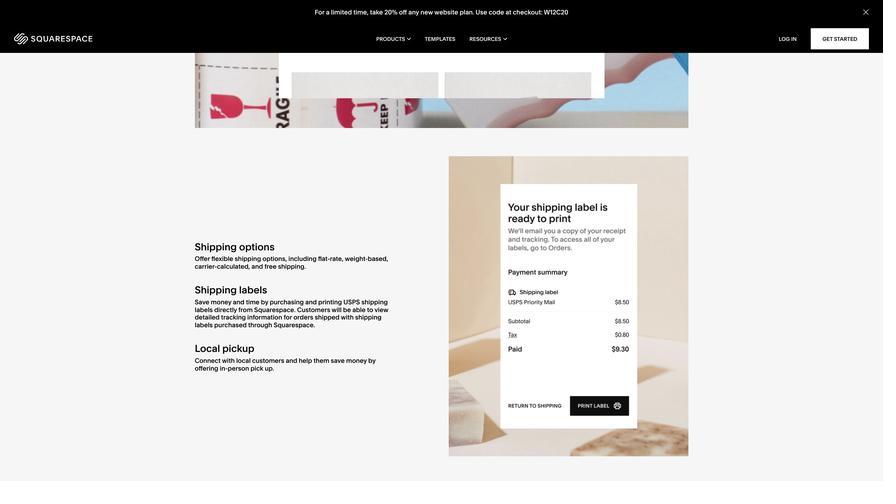 Task type: describe. For each thing, give the bounding box(es) containing it.
carrier-
[[195, 262, 217, 271]]

from
[[239, 306, 253, 314]]

flexible
[[212, 255, 233, 263]]

shipping and packing tools image
[[195, 0, 689, 128]]

including
[[289, 255, 317, 263]]

and up orders
[[306, 298, 317, 306]]

be
[[343, 306, 351, 314]]

a
[[326, 8, 330, 16]]

squarespace logo link
[[14, 33, 185, 44]]

purchasing
[[270, 298, 304, 306]]

with inside shipping labels save money and time by purchasing and printing usps shipping labels directly from squarespace. customers will be able to view detailed tracking information for orders shipped with shipping labels purchased through squarespace.
[[341, 313, 354, 322]]

1 vertical spatial squarespace.
[[274, 321, 315, 329]]

and inside local pickup connect with local customers and help them save money by offering in-person pick up.
[[286, 357, 298, 365]]

to
[[367, 306, 374, 314]]

get
[[823, 35, 834, 42]]

local
[[236, 357, 251, 365]]

in
[[792, 35, 797, 42]]

calculated,
[[217, 262, 250, 271]]

up.
[[265, 364, 274, 372]]

customers
[[297, 306, 331, 314]]

detailed
[[195, 313, 220, 322]]

with inside local pickup connect with local customers and help them save money by offering in-person pick up.
[[222, 357, 235, 365]]

squarespace logo image
[[14, 33, 92, 44]]

shipping options offer flexible shipping options, including flat-rate, weight-based, carrier-calculated, and free shipping.
[[195, 241, 389, 271]]

get started link
[[812, 28, 870, 49]]

use
[[476, 8, 488, 16]]

off
[[399, 8, 407, 16]]

for a limited time, take 20% off any new website plan. use code at checkout: w12c20
[[315, 8, 569, 16]]

take
[[370, 8, 383, 16]]

customers
[[252, 357, 285, 365]]

view
[[375, 306, 389, 314]]

by inside local pickup connect with local customers and help them save money by offering in-person pick up.
[[369, 357, 376, 365]]

templates link
[[425, 25, 456, 53]]

pick
[[251, 364, 264, 372]]

purchased
[[214, 321, 247, 329]]

get started
[[823, 35, 858, 42]]

log             in
[[779, 35, 797, 42]]

checkout:
[[513, 8, 543, 16]]

directly
[[214, 306, 237, 314]]

2 vertical spatial shipping
[[355, 313, 382, 322]]

log
[[779, 35, 791, 42]]

orders
[[294, 313, 314, 322]]

website
[[435, 8, 459, 16]]

offering
[[195, 364, 219, 372]]

by inside shipping labels save money and time by purchasing and printing usps shipping labels directly from squarespace. customers will be able to view detailed tracking information for orders shipped with shipping labels purchased through squarespace.
[[261, 298, 269, 306]]

flat-
[[318, 255, 330, 263]]

through
[[248, 321, 272, 329]]

plan.
[[460, 8, 475, 16]]

based,
[[368, 255, 389, 263]]

for
[[315, 8, 325, 16]]

w12c20
[[544, 8, 569, 16]]

save
[[331, 357, 345, 365]]

print shipping label mobile ui image
[[449, 156, 689, 457]]

options
[[239, 241, 275, 253]]



Task type: locate. For each thing, give the bounding box(es) containing it.
shipping
[[235, 255, 261, 263], [362, 298, 388, 306], [355, 313, 382, 322]]

1 shipping from the top
[[195, 241, 237, 253]]

1 horizontal spatial money
[[346, 357, 367, 365]]

20%
[[385, 8, 398, 16]]

help
[[299, 357, 312, 365]]

rate,
[[330, 255, 344, 263]]

shipping right 'usps'
[[362, 298, 388, 306]]

time
[[246, 298, 260, 306]]

1 vertical spatial money
[[346, 357, 367, 365]]

information
[[248, 313, 282, 322]]

printing
[[319, 298, 342, 306]]

able
[[353, 306, 366, 314]]

local
[[195, 343, 220, 355]]

shipping
[[195, 241, 237, 253], [195, 284, 237, 296]]

1 horizontal spatial with
[[341, 313, 354, 322]]

website products ui image
[[279, 0, 605, 98]]

0 vertical spatial labels
[[239, 284, 267, 296]]

with left local
[[222, 357, 235, 365]]

money inside local pickup connect with local customers and help them save money by offering in-person pick up.
[[346, 357, 367, 365]]

pickup
[[223, 343, 255, 355]]

shipping.
[[278, 262, 306, 271]]

offer
[[195, 255, 210, 263]]

0 vertical spatial by
[[261, 298, 269, 306]]

0 vertical spatial shipping
[[195, 241, 237, 253]]

0 vertical spatial shipping
[[235, 255, 261, 263]]

and inside shipping options offer flexible shipping options, including flat-rate, weight-based, carrier-calculated, and free shipping.
[[252, 262, 263, 271]]

shipping down 'usps'
[[355, 313, 382, 322]]

0 vertical spatial with
[[341, 313, 354, 322]]

and left 'help'
[[286, 357, 298, 365]]

shipping labels save money and time by purchasing and printing usps shipping labels directly from squarespace. customers will be able to view detailed tracking information for orders shipped with shipping labels purchased through squarespace.
[[195, 284, 389, 329]]

shipping inside shipping options offer flexible shipping options, including flat-rate, weight-based, carrier-calculated, and free shipping.
[[195, 241, 237, 253]]

1 vertical spatial shipping
[[362, 298, 388, 306]]

1 vertical spatial shipping
[[195, 284, 237, 296]]

squarespace. down purchasing
[[274, 321, 315, 329]]

limited
[[331, 8, 352, 16]]

at
[[506, 8, 512, 16]]

with
[[341, 313, 354, 322], [222, 357, 235, 365]]

0 horizontal spatial by
[[261, 298, 269, 306]]

new
[[421, 8, 433, 16]]

squarespace.
[[254, 306, 296, 314], [274, 321, 315, 329]]

squarespace. up through
[[254, 306, 296, 314]]

and
[[252, 262, 263, 271], [233, 298, 245, 306], [306, 298, 317, 306], [286, 357, 298, 365]]

by
[[261, 298, 269, 306], [369, 357, 376, 365]]

in-
[[220, 364, 228, 372]]

by right save
[[369, 357, 376, 365]]

them
[[314, 357, 330, 365]]

labels up time
[[239, 284, 267, 296]]

code
[[489, 8, 505, 16]]

free
[[265, 262, 277, 271]]

connect
[[195, 357, 221, 365]]

labels down save
[[195, 321, 213, 329]]

shipping up save
[[195, 284, 237, 296]]

0 vertical spatial money
[[211, 298, 232, 306]]

tracking
[[221, 313, 246, 322]]

0 horizontal spatial money
[[211, 298, 232, 306]]

shipping for shipping labels
[[195, 284, 237, 296]]

shipping up flexible
[[195, 241, 237, 253]]

labels
[[239, 284, 267, 296], [195, 306, 213, 314], [195, 321, 213, 329]]

labels left directly
[[195, 306, 213, 314]]

1 vertical spatial by
[[369, 357, 376, 365]]

save
[[195, 298, 210, 306]]

resources
[[470, 35, 502, 42]]

options,
[[263, 255, 287, 263]]

will
[[332, 306, 342, 314]]

products button
[[377, 25, 411, 53]]

and left the free
[[252, 262, 263, 271]]

shipping for shipping options
[[195, 241, 237, 253]]

local pickup connect with local customers and help them save money by offering in-person pick up.
[[195, 343, 376, 372]]

resources button
[[470, 25, 507, 53]]

money
[[211, 298, 232, 306], [346, 357, 367, 365]]

shipping inside shipping labels save money and time by purchasing and printing usps shipping labels directly from squarespace. customers will be able to view detailed tracking information for orders shipped with shipping labels purchased through squarespace.
[[195, 284, 237, 296]]

and left time
[[233, 298, 245, 306]]

weight-
[[345, 255, 368, 263]]

1 vertical spatial with
[[222, 357, 235, 365]]

usps
[[344, 298, 360, 306]]

for
[[284, 313, 292, 322]]

templates
[[425, 35, 456, 42]]

1 vertical spatial labels
[[195, 306, 213, 314]]

money inside shipping labels save money and time by purchasing and printing usps shipping labels directly from squarespace. customers will be able to view detailed tracking information for orders shipped with shipping labels purchased through squarespace.
[[211, 298, 232, 306]]

any
[[409, 8, 419, 16]]

by right time
[[261, 298, 269, 306]]

2 shipping from the top
[[195, 284, 237, 296]]

log             in link
[[779, 35, 797, 42]]

1 horizontal spatial by
[[369, 357, 376, 365]]

0 horizontal spatial with
[[222, 357, 235, 365]]

products
[[377, 35, 405, 42]]

started
[[835, 35, 858, 42]]

shipping down the options
[[235, 255, 261, 263]]

2 vertical spatial labels
[[195, 321, 213, 329]]

with down 'usps'
[[341, 313, 354, 322]]

0 vertical spatial squarespace.
[[254, 306, 296, 314]]

person
[[228, 364, 249, 372]]

shipped
[[315, 313, 340, 322]]

shipping inside shipping options offer flexible shipping options, including flat-rate, weight-based, carrier-calculated, and free shipping.
[[235, 255, 261, 263]]

time,
[[354, 8, 369, 16]]



Task type: vqa. For each thing, say whether or not it's contained in the screenshot.
save
yes



